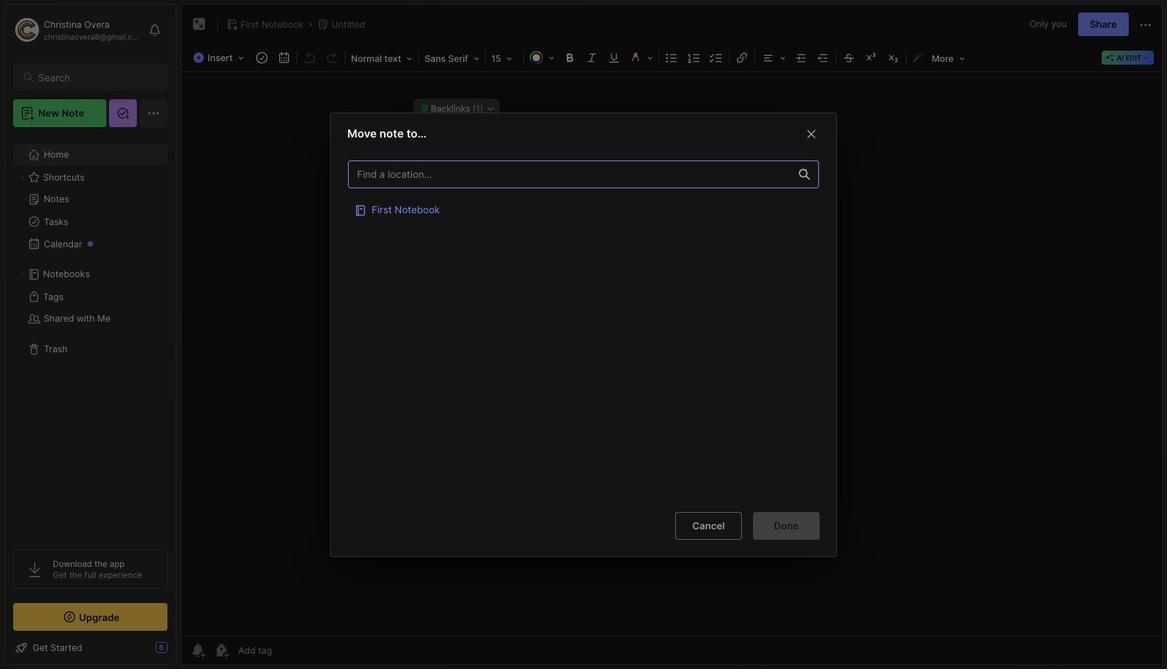 Task type: locate. For each thing, give the bounding box(es) containing it.
Find a location field
[[341, 153, 826, 501]]

none search field inside main element
[[38, 69, 155, 85]]

bold image
[[560, 48, 580, 67]]

tree
[[5, 136, 176, 537]]

insert link image
[[733, 48, 752, 67]]

strikethrough image
[[840, 48, 859, 67]]

checklist image
[[707, 48, 726, 67]]

expand note image
[[191, 16, 208, 33]]

main element
[[0, 0, 181, 669]]

font family image
[[421, 49, 484, 67]]

Note Editor text field
[[181, 72, 1163, 636]]

cell
[[348, 195, 820, 223]]

close image
[[804, 125, 820, 142]]

indent image
[[792, 48, 811, 67]]

alignment image
[[757, 48, 790, 67]]

None search field
[[38, 69, 155, 85]]

Find a location… text field
[[349, 162, 791, 185]]

subscript image
[[884, 48, 904, 67]]

add tag image
[[213, 642, 230, 659]]

underline image
[[605, 48, 624, 67]]

heading level image
[[347, 49, 417, 67]]

numbered list image
[[685, 48, 704, 67]]

outdent image
[[814, 48, 834, 67]]



Task type: vqa. For each thing, say whether or not it's contained in the screenshot.
'Find tasks…' TEXT BOX
no



Task type: describe. For each thing, give the bounding box(es) containing it.
highlight image
[[626, 48, 658, 67]]

font size image
[[487, 49, 522, 67]]

cell inside "find a location" field
[[348, 195, 820, 223]]

insert image
[[190, 49, 251, 67]]

calendar event image
[[275, 48, 294, 67]]

superscript image
[[862, 48, 881, 67]]

Search text field
[[38, 71, 155, 84]]

more image
[[928, 49, 970, 67]]

bulleted list image
[[663, 48, 682, 67]]

italic image
[[583, 48, 602, 67]]

font color image
[[526, 48, 559, 67]]

note window element
[[181, 4, 1164, 665]]

tree inside main element
[[5, 136, 176, 537]]

expand notebooks image
[[18, 270, 26, 279]]

task image
[[252, 48, 272, 67]]

add a reminder image
[[190, 642, 206, 659]]



